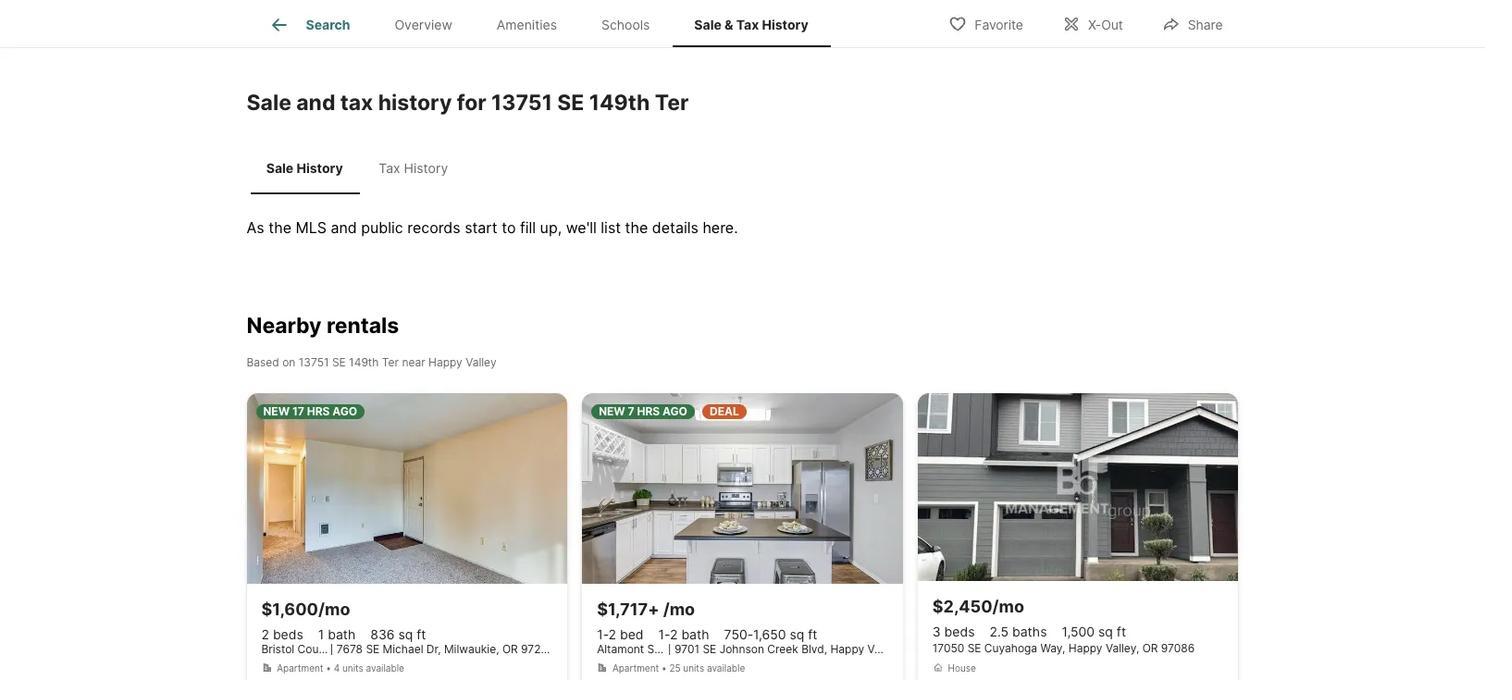 Task type: vqa. For each thing, say whether or not it's contained in the screenshot.
lower
no



Task type: locate. For each thing, give the bounding box(es) containing it.
2 tab list from the top
[[247, 141, 472, 194]]

tax up public
[[379, 160, 400, 175]]

4
[[334, 663, 340, 674]]

apartment for $1,717+
[[613, 663, 659, 674]]

ter down schools 'tab'
[[655, 89, 689, 115]]

1 ago from the left
[[332, 404, 357, 418]]

1 horizontal spatial 97086
[[1161, 641, 1195, 655]]

ago
[[332, 404, 357, 418], [663, 404, 688, 418]]

1 horizontal spatial happy
[[831, 642, 865, 656]]

ft right creek
[[808, 626, 818, 642]]

new
[[263, 404, 290, 418], [599, 404, 625, 418]]

0 horizontal spatial or
[[502, 642, 518, 656]]

2 the from the left
[[625, 218, 648, 237]]

court
[[298, 642, 327, 656]]

13751 right on
[[299, 355, 329, 369]]

1 horizontal spatial or
[[904, 642, 920, 656]]

1 apartment from the left
[[277, 663, 323, 674]]

&
[[725, 17, 733, 33]]

13751 right for
[[491, 89, 552, 115]]

0 horizontal spatial hrs
[[307, 404, 330, 418]]

13751
[[491, 89, 552, 115], [299, 355, 329, 369]]

sale and tax history for 13751 se 149th ter
[[247, 89, 689, 115]]

here.
[[703, 218, 738, 237]]

ft for $1,600 /mo
[[417, 626, 426, 642]]

2 2 from the left
[[609, 626, 616, 642]]

2 apartment from the left
[[613, 663, 659, 674]]

149th down rentals
[[349, 355, 379, 369]]

/mo up 1 bath
[[318, 600, 350, 619]]

0 horizontal spatial bath
[[328, 626, 356, 642]]

1 horizontal spatial new
[[599, 404, 625, 418]]

the right as
[[269, 218, 292, 237]]

history right &
[[762, 17, 809, 33]]

sale for sale & tax history
[[694, 17, 722, 33]]

based
[[247, 355, 279, 369]]

1 new from the left
[[263, 404, 290, 418]]

0 horizontal spatial history
[[297, 160, 343, 175]]

way,
[[1041, 641, 1066, 655]]

1-
[[597, 626, 609, 642], [659, 626, 670, 642]]

beds for $1,600
[[273, 626, 303, 642]]

1 tab list from the top
[[247, 0, 846, 47]]

happy down 1,500
[[1069, 641, 1103, 655]]

available
[[366, 663, 404, 674], [707, 663, 745, 674]]

beds for $2,450
[[945, 624, 975, 639]]

history
[[378, 89, 452, 115]]

1 horizontal spatial ter
[[655, 89, 689, 115]]

history for sale history
[[297, 160, 343, 175]]

ago right 17
[[332, 404, 357, 418]]

149th
[[589, 89, 650, 115], [349, 355, 379, 369]]

1 horizontal spatial ft
[[808, 626, 818, 642]]

sq
[[1099, 624, 1113, 639], [398, 626, 413, 642], [790, 626, 805, 642]]

0 vertical spatial 13751
[[491, 89, 552, 115]]

0 horizontal spatial the
[[269, 218, 292, 237]]

1 horizontal spatial the
[[625, 218, 648, 237]]

2 ago from the left
[[663, 404, 688, 418]]

1 horizontal spatial available
[[707, 663, 745, 674]]

sale
[[694, 17, 722, 33], [247, 89, 291, 115], [266, 160, 294, 175]]

836
[[371, 626, 395, 642]]

0 horizontal spatial |
[[330, 642, 334, 656]]

se up house
[[968, 641, 982, 655]]

ft right 1,500
[[1117, 624, 1126, 639]]

1 the from the left
[[269, 218, 292, 237]]

ter left the near
[[382, 355, 399, 369]]

valley, down 1,500 sq ft
[[1106, 641, 1140, 655]]

/mo
[[993, 597, 1025, 616], [318, 600, 350, 619], [663, 600, 695, 619]]

0 vertical spatial 149th
[[589, 89, 650, 115]]

3 2 from the left
[[670, 626, 678, 642]]

0 horizontal spatial •
[[326, 663, 331, 674]]

97222
[[521, 642, 554, 656]]

1,650
[[753, 626, 786, 642]]

schools tab
[[579, 3, 672, 47]]

149th down schools 'tab'
[[589, 89, 650, 115]]

0 horizontal spatial ago
[[332, 404, 357, 418]]

1- for 1-2 bath
[[659, 626, 670, 642]]

1 • from the left
[[326, 663, 331, 674]]

1 available from the left
[[366, 663, 404, 674]]

overview tab
[[372, 3, 475, 47]]

history up records
[[404, 160, 448, 175]]

0 horizontal spatial ft
[[417, 626, 426, 642]]

tab list containing search
[[247, 0, 846, 47]]

tax history tab
[[359, 145, 468, 191]]

and right mls
[[331, 218, 357, 237]]

0 horizontal spatial 149th
[[349, 355, 379, 369]]

1 | from the left
[[330, 642, 334, 656]]

sq right the "1,650"
[[790, 626, 805, 642]]

sq for $1,600 /mo
[[398, 626, 413, 642]]

the
[[269, 218, 292, 237], [625, 218, 648, 237]]

2 hrs from the left
[[637, 404, 660, 418]]

3 beds
[[933, 624, 975, 639]]

and left tax
[[296, 89, 336, 115]]

1 vertical spatial sale
[[247, 89, 291, 115]]

2 units from the left
[[683, 663, 704, 674]]

or
[[1143, 641, 1158, 655], [502, 642, 518, 656], [904, 642, 920, 656]]

se down nearby rentals
[[332, 355, 346, 369]]

0 horizontal spatial beds
[[273, 626, 303, 642]]

sq for $2,450 /mo
[[1099, 624, 1113, 639]]

new left 7
[[599, 404, 625, 418]]

1 units from the left
[[342, 663, 364, 674]]

for
[[457, 89, 487, 115]]

1 vertical spatial tax
[[379, 160, 400, 175]]

bath
[[328, 626, 356, 642], [682, 626, 709, 642]]

x-
[[1088, 16, 1102, 32]]

• left 25
[[662, 663, 667, 674]]

2 horizontal spatial ft
[[1117, 624, 1126, 639]]

ft
[[1117, 624, 1126, 639], [417, 626, 426, 642], [808, 626, 818, 642]]

ago for $1,600 /mo
[[332, 404, 357, 418]]

1- left bed
[[597, 626, 609, 642]]

1 hrs from the left
[[307, 404, 330, 418]]

hrs for $1,717+
[[637, 404, 660, 418]]

sq right 1,500
[[1099, 624, 1113, 639]]

apartment
[[277, 663, 323, 674], [613, 663, 659, 674]]

units right 25
[[683, 663, 704, 674]]

836 sq ft
[[371, 626, 426, 642]]

0 vertical spatial tax
[[736, 17, 759, 33]]

available down the 'michael'
[[366, 663, 404, 674]]

2 available from the left
[[707, 663, 745, 674]]

bath up "apartment • 25 units available"
[[682, 626, 709, 642]]

1 2 from the left
[[261, 626, 269, 642]]

ago right 7
[[663, 404, 688, 418]]

0 horizontal spatial 1-
[[597, 626, 609, 642]]

1 horizontal spatial history
[[404, 160, 448, 175]]

1 horizontal spatial valley,
[[1106, 641, 1140, 655]]

tax inside tab
[[736, 17, 759, 33]]

bath right 1
[[328, 626, 356, 642]]

public
[[361, 218, 403, 237]]

0 vertical spatial tab list
[[247, 0, 846, 47]]

summit
[[647, 642, 687, 656]]

tab list
[[247, 0, 846, 47], [247, 141, 472, 194]]

1 vertical spatial ter
[[382, 355, 399, 369]]

history for tax history
[[404, 160, 448, 175]]

0 vertical spatial ter
[[655, 89, 689, 115]]

/mo for $1,717+ /mo
[[663, 600, 695, 619]]

2 vertical spatial sale
[[266, 160, 294, 175]]

apartment down court
[[277, 663, 323, 674]]

2 left bed
[[609, 626, 616, 642]]

25
[[670, 663, 681, 674]]

1 vertical spatial 13751
[[299, 355, 329, 369]]

1 1- from the left
[[597, 626, 609, 642]]

apartment for $1,600
[[277, 663, 323, 674]]

se
[[557, 89, 584, 115], [332, 355, 346, 369], [968, 641, 982, 655], [366, 642, 380, 656], [703, 642, 717, 656]]

photo of 7678 se michael dr, milwaukie, or 97222 image
[[247, 393, 567, 584]]

2 down $1,600
[[261, 626, 269, 642]]

search
[[306, 17, 350, 33]]

history inside tab
[[297, 160, 343, 175]]

beds
[[945, 624, 975, 639], [273, 626, 303, 642]]

1 horizontal spatial hrs
[[637, 404, 660, 418]]

/mo up 1-2 bath
[[663, 600, 695, 619]]

tab list containing sale history
[[247, 141, 472, 194]]

sq right 836
[[398, 626, 413, 642]]

2 • from the left
[[662, 663, 667, 674]]

1 horizontal spatial apartment
[[613, 663, 659, 674]]

2 for 1-2 bed
[[609, 626, 616, 642]]

2 horizontal spatial sq
[[1099, 624, 1113, 639]]

sale inside sale history tab
[[266, 160, 294, 175]]

2 horizontal spatial history
[[762, 17, 809, 33]]

the right 'list' at the top
[[625, 218, 648, 237]]

|
[[330, 642, 334, 656], [668, 642, 672, 656]]

1 horizontal spatial /mo
[[663, 600, 695, 619]]

near
[[402, 355, 425, 369]]

and
[[296, 89, 336, 115], [331, 218, 357, 237]]

1 horizontal spatial 1-
[[659, 626, 670, 642]]

1 horizontal spatial |
[[668, 642, 672, 656]]

apartment • 4 units available
[[277, 663, 404, 674]]

hrs right 17
[[307, 404, 330, 418]]

0 horizontal spatial sq
[[398, 626, 413, 642]]

$2,450
[[933, 597, 993, 616]]

happy right blvd,
[[831, 642, 865, 656]]

1 horizontal spatial units
[[683, 663, 704, 674]]

units right 4 at the left
[[342, 663, 364, 674]]

units for $1,717+ /mo
[[683, 663, 704, 674]]

hrs right 7
[[637, 404, 660, 418]]

2
[[261, 626, 269, 642], [609, 626, 616, 642], [670, 626, 678, 642]]

1- left 9701
[[659, 626, 670, 642]]

97086
[[1161, 641, 1195, 655], [923, 642, 957, 656]]

tax right &
[[736, 17, 759, 33]]

1 horizontal spatial 13751
[[491, 89, 552, 115]]

0 horizontal spatial apartment
[[277, 663, 323, 674]]

0 horizontal spatial tax
[[379, 160, 400, 175]]

0 horizontal spatial units
[[342, 663, 364, 674]]

9701
[[675, 642, 700, 656]]

1 horizontal spatial bath
[[682, 626, 709, 642]]

/mo up "2.5"
[[993, 597, 1025, 616]]

0 horizontal spatial 2
[[261, 626, 269, 642]]

1 horizontal spatial 2
[[609, 626, 616, 642]]

new 7 hrs ago
[[599, 404, 688, 418]]

history
[[762, 17, 809, 33], [297, 160, 343, 175], [404, 160, 448, 175]]

favorite
[[975, 16, 1024, 32]]

happy right the near
[[429, 355, 463, 369]]

•
[[326, 663, 331, 674], [662, 663, 667, 674]]

2 horizontal spatial /mo
[[993, 597, 1025, 616]]

new left 17
[[263, 404, 290, 418]]

1 vertical spatial tab list
[[247, 141, 472, 194]]

0 vertical spatial sale
[[694, 17, 722, 33]]

1,500 sq ft
[[1062, 624, 1126, 639]]

johnson
[[720, 642, 764, 656]]

valley,
[[1106, 641, 1140, 655], [868, 642, 901, 656]]

tax inside 'tab'
[[379, 160, 400, 175]]

beds up 17050
[[945, 624, 975, 639]]

$2,450 /mo
[[933, 597, 1025, 616]]

1 horizontal spatial ago
[[663, 404, 688, 418]]

| left 9701
[[668, 642, 672, 656]]

2 horizontal spatial happy
[[1069, 641, 1103, 655]]

1 horizontal spatial tax
[[736, 17, 759, 33]]

units
[[342, 663, 364, 674], [683, 663, 704, 674]]

2 horizontal spatial 2
[[670, 626, 678, 642]]

sale inside sale & tax history tab
[[694, 17, 722, 33]]

bristol
[[261, 642, 295, 656]]

available down johnson
[[707, 663, 745, 674]]

beds down $1,600
[[273, 626, 303, 642]]

1 horizontal spatial beds
[[945, 624, 975, 639]]

1- for 1-2 bed
[[597, 626, 609, 642]]

17050 se cuyahoga way, happy valley, or 97086
[[933, 641, 1195, 655]]

0 horizontal spatial new
[[263, 404, 290, 418]]

new for $1,717+
[[599, 404, 625, 418]]

0 horizontal spatial ter
[[382, 355, 399, 369]]

2 1- from the left
[[659, 626, 670, 642]]

ter
[[655, 89, 689, 115], [382, 355, 399, 369]]

0 horizontal spatial 97086
[[923, 642, 957, 656]]

• left 4 at the left
[[326, 663, 331, 674]]

apartment down altamont summit
[[613, 663, 659, 674]]

2 up 25
[[670, 626, 678, 642]]

| left 7678
[[330, 642, 334, 656]]

nearby
[[247, 313, 322, 339]]

history inside 'tab'
[[404, 160, 448, 175]]

sale history
[[266, 160, 343, 175]]

0 horizontal spatial /mo
[[318, 600, 350, 619]]

happy
[[429, 355, 463, 369], [1069, 641, 1103, 655], [831, 642, 865, 656]]

1 horizontal spatial sq
[[790, 626, 805, 642]]

history up mls
[[297, 160, 343, 175]]

1 horizontal spatial •
[[662, 663, 667, 674]]

favorite button
[[933, 4, 1039, 42]]

valley, left 17050
[[868, 642, 901, 656]]

hrs
[[307, 404, 330, 418], [637, 404, 660, 418]]

altamont
[[597, 642, 644, 656]]

2 new from the left
[[599, 404, 625, 418]]

0 horizontal spatial available
[[366, 663, 404, 674]]

or for bristol court | 7678 se michael dr, milwaukie, or 97222
[[502, 642, 518, 656]]

ft left dr,
[[417, 626, 426, 642]]

/mo for $2,450 /mo
[[993, 597, 1025, 616]]



Task type: describe. For each thing, give the bounding box(es) containing it.
available for $1,717+ /mo
[[707, 663, 745, 674]]

$1,717+
[[597, 600, 659, 619]]

sale & tax history tab
[[672, 3, 831, 47]]

$1,600
[[261, 600, 318, 619]]

new for $1,600
[[263, 404, 290, 418]]

house
[[948, 663, 976, 674]]

creek
[[768, 642, 799, 656]]

se down amenities tab
[[557, 89, 584, 115]]

1-2 bath
[[659, 626, 709, 642]]

• for $1,717+
[[662, 663, 667, 674]]

history inside tab
[[762, 17, 809, 33]]

0 vertical spatial and
[[296, 89, 336, 115]]

share button
[[1147, 4, 1239, 42]]

photo of 17050 se cuyahoga way, happy valley, or 97086 image
[[918, 393, 1239, 581]]

blvd,
[[802, 642, 827, 656]]

sale history tab
[[250, 145, 359, 191]]

we'll
[[566, 218, 597, 237]]

1 bath
[[318, 626, 356, 642]]

sale for sale and tax history for 13751 se 149th ter
[[247, 89, 291, 115]]

2 horizontal spatial or
[[1143, 641, 1158, 655]]

17
[[292, 404, 304, 418]]

dr,
[[427, 642, 441, 656]]

or for | 9701 se johnson creek blvd, happy valley, or 97086
[[904, 642, 920, 656]]

list
[[601, 218, 621, 237]]

$1,600 /mo
[[261, 600, 350, 619]]

2 beds
[[261, 626, 303, 642]]

1,500
[[1062, 624, 1095, 639]]

michael
[[383, 642, 423, 656]]

as
[[247, 218, 264, 237]]

records
[[407, 218, 461, 237]]

17050
[[933, 641, 965, 655]]

new 17 hrs ago
[[263, 404, 357, 418]]

sale for sale history
[[266, 160, 294, 175]]

up,
[[540, 218, 562, 237]]

amenities tab
[[475, 3, 579, 47]]

0 horizontal spatial 13751
[[299, 355, 329, 369]]

units for $1,600 /mo
[[342, 663, 364, 674]]

1 vertical spatial and
[[331, 218, 357, 237]]

cuyahoga
[[985, 641, 1038, 655]]

1 horizontal spatial 149th
[[589, 89, 650, 115]]

/mo for $1,600 /mo
[[318, 600, 350, 619]]

hrs for $1,600
[[307, 404, 330, 418]]

bristol court | 7678 se michael dr, milwaukie, or 97222
[[261, 642, 554, 656]]

2.5 baths
[[990, 624, 1047, 639]]

7
[[628, 404, 635, 418]]

valley
[[466, 355, 497, 369]]

1 bath from the left
[[328, 626, 356, 642]]

1-2 bed
[[597, 626, 644, 642]]

baths
[[1013, 624, 1047, 639]]

750-1,650 sq ft
[[724, 626, 818, 642]]

0 horizontal spatial valley,
[[868, 642, 901, 656]]

apartment • 25 units available
[[613, 663, 745, 674]]

2 | from the left
[[668, 642, 672, 656]]

se right 7678
[[366, 642, 380, 656]]

x-out
[[1088, 16, 1123, 32]]

$1,717+ /mo
[[597, 600, 695, 619]]

1
[[318, 626, 324, 642]]

out
[[1102, 16, 1123, 32]]

amenities
[[497, 17, 557, 33]]

0 horizontal spatial happy
[[429, 355, 463, 369]]

2 bath from the left
[[682, 626, 709, 642]]

7678
[[337, 642, 363, 656]]

search link
[[269, 14, 350, 36]]

• for $1,600
[[326, 663, 331, 674]]

based on 13751 se 149th ter near happy valley
[[247, 355, 497, 369]]

overview
[[395, 17, 452, 33]]

2.5
[[990, 624, 1009, 639]]

| 9701 se johnson creek blvd, happy valley, or 97086
[[668, 642, 957, 656]]

se right 9701
[[703, 642, 717, 656]]

on
[[282, 355, 296, 369]]

altamont summit
[[597, 642, 687, 656]]

deal
[[710, 404, 739, 418]]

rentals
[[327, 313, 399, 339]]

photo of 9701 se johnson creek blvd, happy valley, or 97086 image
[[582, 393, 903, 584]]

tax
[[340, 89, 373, 115]]

nearby rentals
[[247, 313, 399, 339]]

fill
[[520, 218, 536, 237]]

ft for $2,450 /mo
[[1117, 624, 1126, 639]]

bed
[[620, 626, 644, 642]]

start
[[465, 218, 498, 237]]

tax history
[[379, 160, 448, 175]]

1 vertical spatial 149th
[[349, 355, 379, 369]]

3
[[933, 624, 941, 639]]

milwaukie,
[[444, 642, 499, 656]]

as the mls and public records start to fill up, we'll list the details here.
[[247, 218, 738, 237]]

2 for 1-2 bath
[[670, 626, 678, 642]]

details
[[652, 218, 699, 237]]

to
[[502, 218, 516, 237]]

schools
[[602, 17, 650, 33]]

ago for $1,717+ /mo
[[663, 404, 688, 418]]

mls
[[296, 218, 327, 237]]

x-out button
[[1047, 4, 1139, 42]]

available for $1,600 /mo
[[366, 663, 404, 674]]

share
[[1188, 16, 1223, 32]]

sale & tax history
[[694, 17, 809, 33]]

750-
[[724, 626, 753, 642]]



